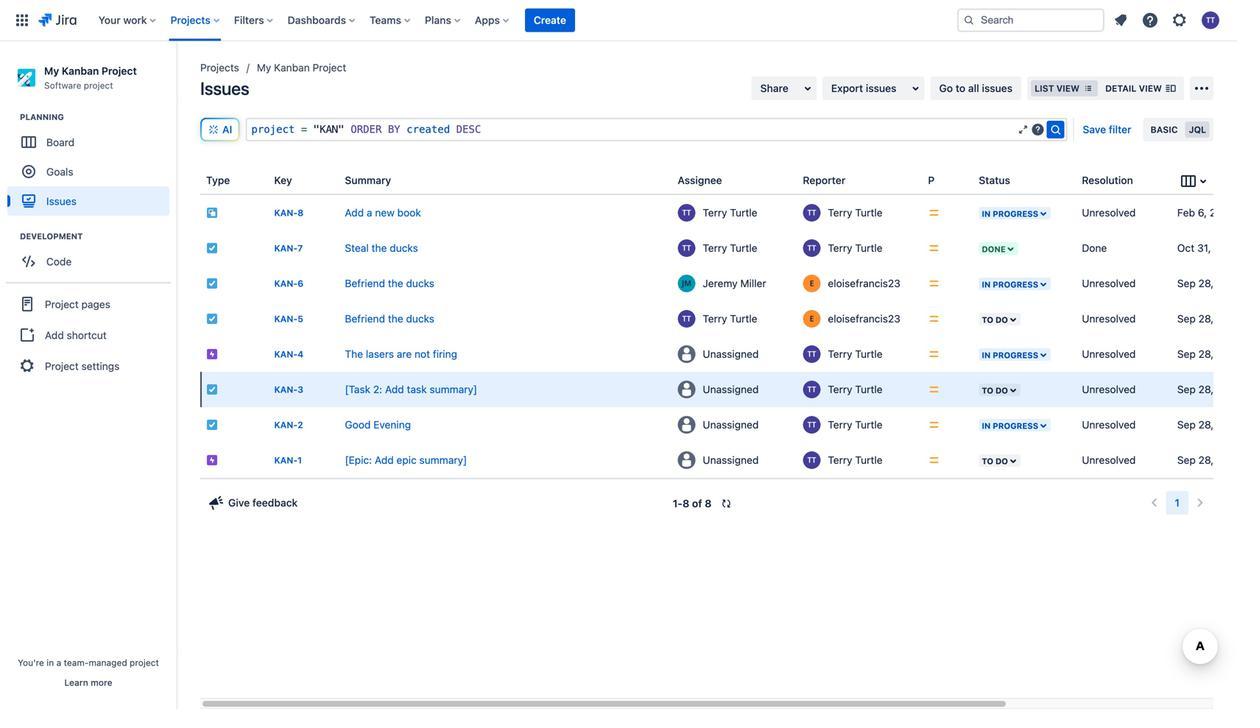 Task type: locate. For each thing, give the bounding box(es) containing it.
refresh image
[[721, 498, 732, 510]]

oct 31, 2023
[[1178, 242, 1237, 254]]

task
[[407, 383, 427, 396]]

a left new
[[367, 207, 372, 219]]

group containing project pages
[[6, 282, 171, 387]]

2 vertical spatial project
[[130, 658, 159, 668]]

the for kan-7
[[372, 242, 387, 254]]

terry for the lasers are not firing
[[828, 348, 853, 360]]

reorder type column image
[[200, 172, 218, 189]]

3 medium image from the top
[[928, 313, 940, 325]]

issues down projects link
[[200, 78, 249, 99]]

terry turtle button down eloisefrancis23 popup button
[[802, 344, 917, 365]]

of
[[692, 498, 702, 510]]

my for my kanban project
[[257, 62, 271, 74]]

subtask image
[[206, 207, 218, 219]]

my up software
[[44, 65, 59, 77]]

key
[[274, 174, 292, 186]]

good evening
[[345, 419, 411, 431]]

eloisefrancis23 button
[[802, 273, 917, 294]]

sep 28, 2023
[[1178, 277, 1237, 289], [1178, 313, 1237, 325], [1178, 348, 1237, 360], [1178, 383, 1237, 396], [1178, 419, 1237, 431], [1178, 454, 1237, 466]]

eloisefrancis23 inside popup button
[[828, 313, 901, 325]]

help image
[[1142, 11, 1159, 29]]

unresolved for 8
[[1082, 207, 1136, 219]]

kan- for kan-8
[[274, 208, 298, 218]]

2 befriend the ducks link from the top
[[345, 313, 435, 325]]

1 horizontal spatial issues
[[200, 78, 249, 99]]

0 vertical spatial task image
[[206, 242, 218, 254]]

jeremy
[[703, 277, 738, 289]]

befriend up the
[[345, 313, 385, 325]]

summary]
[[430, 383, 477, 396], [419, 454, 467, 466]]

0 vertical spatial a
[[367, 207, 372, 219]]

2 task image from the top
[[206, 278, 218, 289]]

5 28, from the top
[[1199, 419, 1214, 431]]

learn more
[[64, 678, 112, 688]]

kan- up kan-1 at bottom left
[[274, 420, 298, 430]]

chevron down icon image
[[1195, 172, 1212, 190]]

4 sep from the top
[[1178, 383, 1196, 396]]

2 kan- from the top
[[274, 243, 298, 253]]

banner
[[0, 0, 1237, 41]]

summary] right epic
[[419, 454, 467, 466]]

kan-7 link
[[274, 243, 303, 253]]

by
[[388, 123, 400, 136]]

befriend down steal
[[345, 277, 385, 289]]

goals
[[46, 166, 73, 178]]

kan- up kan-2 link
[[274, 384, 298, 395]]

28, for kan-6
[[1199, 277, 1214, 289]]

7 kan- from the top
[[274, 420, 298, 430]]

kanban up software
[[62, 65, 99, 77]]

unassigned for summary]
[[703, 454, 759, 466]]

0 horizontal spatial issues
[[46, 195, 76, 207]]

1 horizontal spatial view
[[1139, 83, 1162, 94]]

view for list view
[[1057, 83, 1080, 94]]

2 horizontal spatial project
[[251, 123, 295, 136]]

the right steal
[[372, 242, 387, 254]]

filters button
[[230, 8, 279, 32]]

2023 for kan-2
[[1217, 419, 1237, 431]]

5 sep 28, 2023 from the top
[[1178, 419, 1237, 431]]

0 vertical spatial epic image
[[206, 348, 218, 360]]

unassigned for task
[[703, 383, 759, 396]]

group
[[7, 111, 176, 220], [6, 282, 171, 387]]

project inside 'link'
[[313, 62, 346, 74]]

1 unresolved from the top
[[1082, 207, 1136, 219]]

terry for [epic: add epic summary]
[[828, 454, 853, 466]]

0 vertical spatial summary]
[[430, 383, 477, 396]]

1 befriend from the top
[[345, 277, 385, 289]]

1 issues from the left
[[866, 82, 897, 94]]

0 vertical spatial projects
[[171, 14, 211, 26]]

4 sep 28, 2023 from the top
[[1178, 383, 1237, 396]]

3 unresolved from the top
[[1082, 313, 1136, 325]]

reporter
[[803, 174, 846, 186]]

1 vertical spatial the
[[388, 277, 403, 289]]

8 left of
[[683, 498, 690, 510]]

2 vertical spatial task image
[[206, 419, 218, 431]]

1 vertical spatial befriend
[[345, 313, 385, 325]]

software
[[44, 80, 81, 90]]

1 befriend the ducks from the top
[[345, 277, 435, 289]]

kan- up kan-6
[[274, 243, 298, 253]]

kan- down key
[[274, 208, 298, 218]]

1 vertical spatial a
[[56, 658, 61, 668]]

project down dashboards "popup button"
[[313, 62, 346, 74]]

kan-7
[[274, 243, 303, 253]]

task image
[[206, 313, 218, 325], [206, 384, 218, 396], [206, 419, 218, 431]]

2 medium image from the top
[[928, 348, 940, 360]]

project pages link
[[6, 288, 171, 321]]

1 medium image from the top
[[928, 278, 940, 289]]

my kanban project software project
[[44, 65, 137, 90]]

terry for good evening
[[828, 419, 853, 431]]

row containing steal the ducks
[[200, 231, 1237, 266]]

export issues button
[[823, 77, 925, 100]]

reorder resolution column image
[[1076, 172, 1094, 189]]

turtle for good evening
[[855, 419, 883, 431]]

project inside my kanban project software project
[[84, 80, 113, 90]]

jira image
[[38, 11, 76, 29], [38, 11, 76, 29]]

2 task image from the top
[[206, 384, 218, 396]]

2 view from the left
[[1139, 83, 1162, 94]]

1 vertical spatial befriend the ducks
[[345, 313, 435, 325]]

a right the in in the bottom of the page
[[56, 658, 61, 668]]

development image
[[2, 228, 20, 245]]

2 vertical spatial ducks
[[406, 313, 435, 325]]

issues
[[200, 78, 249, 99], [46, 195, 76, 207]]

3 row from the top
[[200, 266, 1237, 301]]

sep for kan-6
[[1178, 277, 1196, 289]]

28, for kan-5
[[1199, 313, 1214, 325]]

2 eloisefrancis23 from the top
[[828, 313, 901, 325]]

project down your work
[[102, 65, 137, 77]]

ai button
[[202, 119, 238, 140]]

kanban inside my kanban project software project
[[62, 65, 99, 77]]

the for kan-6
[[388, 277, 403, 289]]

kan- down the kan-2
[[274, 455, 298, 465]]

0 horizontal spatial issues
[[866, 82, 897, 94]]

0 vertical spatial befriend the ducks link
[[345, 277, 435, 289]]

1 unassigned from the top
[[703, 348, 759, 360]]

managed
[[89, 658, 127, 668]]

1 vertical spatial eloisefrancis23
[[828, 313, 901, 325]]

6 sep 28, 2023 from the top
[[1178, 454, 1237, 466]]

befriend the ducks link for terry turtle
[[345, 313, 435, 325]]

status
[[979, 174, 1010, 186]]

1 28, from the top
[[1199, 277, 1214, 289]]

8
[[298, 208, 304, 218], [683, 498, 690, 510], [705, 498, 712, 510]]

row
[[200, 195, 1237, 231], [200, 231, 1237, 266], [200, 266, 1237, 301], [200, 301, 1237, 337], [200, 337, 1237, 372], [200, 372, 1237, 407], [200, 407, 1237, 443], [200, 443, 1237, 478]]

projects for projects popup button
[[171, 14, 211, 26]]

1 befriend the ducks link from the top
[[345, 277, 435, 289]]

the
[[372, 242, 387, 254], [388, 277, 403, 289], [388, 313, 403, 325]]

8 down key button
[[298, 208, 304, 218]]

ducks up not
[[406, 313, 435, 325]]

1 eloisefrancis23 from the top
[[828, 277, 901, 289]]

issues
[[866, 82, 897, 94], [982, 82, 1013, 94]]

1 vertical spatial issues
[[46, 195, 76, 207]]

1 vertical spatial ducks
[[406, 277, 435, 289]]

eloisefrancis23 down eloisefrancis23 dropdown button
[[828, 313, 901, 325]]

syntax help image
[[1032, 124, 1044, 136]]

0 vertical spatial project
[[84, 80, 113, 90]]

ducks down steal the ducks link
[[406, 277, 435, 289]]

goal image
[[22, 165, 35, 178]]

0 vertical spatial 1
[[298, 455, 302, 465]]

1 button
[[1166, 491, 1189, 515]]

are
[[397, 348, 412, 360]]

1 horizontal spatial my
[[257, 62, 271, 74]]

work
[[123, 14, 147, 26]]

assignee button
[[678, 170, 746, 191]]

project up planning heading
[[84, 80, 113, 90]]

kan- down kan-7
[[274, 278, 298, 289]]

0 vertical spatial eloisefrancis23
[[828, 277, 901, 289]]

issues down goals
[[46, 195, 76, 207]]

0 vertical spatial task image
[[206, 313, 218, 325]]

epic image
[[206, 348, 218, 360], [206, 454, 218, 466]]

1 epic image from the top
[[206, 348, 218, 360]]

task image
[[206, 242, 218, 254], [206, 278, 218, 289]]

31,
[[1198, 242, 1211, 254]]

issues right export
[[866, 82, 897, 94]]

issues right all at the top right of page
[[982, 82, 1013, 94]]

appswitcher icon image
[[13, 11, 31, 29]]

kan- down kan-6
[[274, 314, 298, 324]]

a
[[367, 207, 372, 219], [56, 658, 61, 668]]

add right 2:
[[385, 383, 404, 396]]

kan- for kan-2
[[274, 420, 298, 430]]

2 row from the top
[[200, 231, 1237, 266]]

6 sep from the top
[[1178, 454, 1196, 466]]

view right detail
[[1139, 83, 1162, 94]]

2 vertical spatial the
[[388, 313, 403, 325]]

medium image for good evening
[[928, 419, 940, 431]]

1 horizontal spatial 8
[[683, 498, 690, 510]]

project pages
[[45, 298, 110, 310]]

7 row from the top
[[200, 407, 1237, 443]]

eloisefrancis23 up eloisefrancis23 popup button
[[828, 277, 901, 289]]

1 horizontal spatial kanban
[[274, 62, 310, 74]]

0 horizontal spatial view
[[1057, 83, 1080, 94]]

projects up sidebar navigation image
[[171, 14, 211, 26]]

projects button
[[166, 8, 225, 32]]

1 vertical spatial 1
[[1175, 497, 1180, 509]]

0 horizontal spatial project
[[84, 80, 113, 90]]

befriend the ducks down the steal the ducks
[[345, 277, 435, 289]]

0 vertical spatial befriend
[[345, 277, 385, 289]]

1 medium image from the top
[[928, 207, 940, 219]]

1 horizontal spatial 1
[[1175, 497, 1180, 509]]

befriend
[[345, 277, 385, 289], [345, 313, 385, 325]]

created
[[407, 123, 450, 136]]

kanban
[[274, 62, 310, 74], [62, 65, 99, 77]]

28, for kan-4
[[1199, 348, 1214, 360]]

project
[[84, 80, 113, 90], [251, 123, 295, 136], [130, 658, 159, 668]]

1 vertical spatial epic image
[[206, 454, 218, 466]]

1 kan- from the top
[[274, 208, 298, 218]]

1 vertical spatial task image
[[206, 278, 218, 289]]

4 medium image from the top
[[928, 419, 940, 431]]

3 kan- from the top
[[274, 278, 298, 289]]

4 unassigned from the top
[[703, 454, 759, 466]]

kan-3 link
[[274, 384, 303, 395]]

terry turtle button up jeremy miller
[[676, 238, 791, 259]]

medium image for not
[[928, 348, 940, 360]]

5 row from the top
[[200, 337, 1237, 372]]

kan-2
[[274, 420, 303, 430]]

book
[[397, 207, 421, 219]]

task image for befriend
[[206, 278, 218, 289]]

1 task image from the top
[[206, 242, 218, 254]]

the up the lasers are not firing
[[388, 313, 403, 325]]

5 unresolved from the top
[[1082, 383, 1136, 396]]

planning heading
[[20, 111, 176, 123]]

2 horizontal spatial 8
[[705, 498, 712, 510]]

jeremy miller button
[[676, 273, 791, 294]]

2 sep from the top
[[1178, 313, 1196, 325]]

my inside my kanban project software project
[[44, 65, 59, 77]]

terry for add a new book
[[828, 207, 853, 219]]

3 unassigned from the top
[[703, 419, 759, 431]]

primary element
[[9, 0, 946, 41]]

add left epic
[[375, 454, 394, 466]]

[task 2: add task summary]
[[345, 383, 477, 396]]

5 kan- from the top
[[274, 349, 298, 359]]

Search field
[[957, 8, 1105, 32]]

project down add shortcut
[[45, 360, 79, 372]]

0 vertical spatial ducks
[[390, 242, 418, 254]]

4 kan- from the top
[[274, 314, 298, 324]]

1 horizontal spatial project
[[130, 658, 159, 668]]

kan- for kan-4
[[274, 349, 298, 359]]

[epic: add epic summary]
[[345, 454, 467, 466]]

[epic: add epic summary] link
[[345, 454, 467, 466]]

0 horizontal spatial my
[[44, 65, 59, 77]]

view for detail view
[[1139, 83, 1162, 94]]

2 sep 28, 2023 from the top
[[1178, 313, 1237, 325]]

sep 28, 2023 for kan-2
[[1178, 419, 1237, 431]]

terry turtle
[[703, 207, 758, 219], [828, 207, 883, 219], [703, 242, 758, 254], [828, 242, 883, 254], [703, 313, 758, 325], [828, 348, 883, 360], [828, 383, 883, 396], [828, 419, 883, 431], [828, 454, 883, 466]]

2 befriend the ducks from the top
[[345, 313, 435, 325]]

task image for steal
[[206, 242, 218, 254]]

3 sep 28, 2023 from the top
[[1178, 348, 1237, 360]]

sep
[[1178, 277, 1196, 289], [1178, 313, 1196, 325], [1178, 348, 1196, 360], [1178, 383, 1196, 396], [1178, 419, 1196, 431], [1178, 454, 1196, 466]]

0 vertical spatial group
[[7, 111, 176, 220]]

share button
[[752, 77, 817, 100]]

group containing board
[[7, 111, 176, 220]]

7 unresolved from the top
[[1082, 454, 1136, 466]]

plans
[[425, 14, 451, 26]]

issues inside export issues popup button
[[866, 82, 897, 94]]

terry turtle button up eloisefrancis23 dropdown button
[[802, 238, 917, 259]]

8 right of
[[705, 498, 712, 510]]

kan- down kan-5 link on the left top of the page
[[274, 349, 298, 359]]

4
[[298, 349, 304, 359]]

terry turtle for good evening
[[828, 419, 883, 431]]

list
[[1035, 83, 1054, 94]]

projects right sidebar navigation image
[[200, 62, 239, 74]]

project right the managed
[[130, 658, 159, 668]]

1 sep from the top
[[1178, 277, 1196, 289]]

project inside jql query field
[[251, 123, 295, 136]]

2 unassigned from the top
[[703, 383, 759, 396]]

1 view from the left
[[1057, 83, 1080, 94]]

terry turtle for [epic: add epic summary]
[[828, 454, 883, 466]]

4 28, from the top
[[1199, 383, 1214, 396]]

0 vertical spatial the
[[372, 242, 387, 254]]

befriend the ducks up lasers
[[345, 313, 435, 325]]

6 28, from the top
[[1199, 454, 1214, 466]]

your
[[99, 14, 121, 26]]

project left the =
[[251, 123, 295, 136]]

0 vertical spatial befriend the ducks
[[345, 277, 435, 289]]

projects inside projects popup button
[[171, 14, 211, 26]]

4 unresolved from the top
[[1082, 348, 1136, 360]]

befriend the ducks link down the steal the ducks
[[345, 277, 435, 289]]

settings image
[[1171, 11, 1189, 29]]

terry turtle button for done
[[802, 238, 917, 259]]

6 kan- from the top
[[274, 384, 298, 395]]

eloisefrancis23 button
[[802, 309, 917, 329]]

0 horizontal spatial 1
[[298, 455, 302, 465]]

befriend the ducks link
[[345, 277, 435, 289], [345, 313, 435, 325]]

task image for [task
[[206, 384, 218, 396]]

3 sep from the top
[[1178, 348, 1196, 360]]

28, for kan-2
[[1199, 419, 1214, 431]]

0 horizontal spatial 8
[[298, 208, 304, 218]]

1 vertical spatial project
[[251, 123, 295, 136]]

JQL query field
[[247, 119, 1017, 140]]

7
[[298, 243, 303, 253]]

1 horizontal spatial a
[[367, 207, 372, 219]]

learn
[[64, 678, 88, 688]]

8 row from the top
[[200, 443, 1237, 478]]

3 task image from the top
[[206, 419, 218, 431]]

row containing the lasers are not firing
[[200, 337, 1237, 372]]

6 row from the top
[[200, 372, 1237, 407]]

view right list
[[1057, 83, 1080, 94]]

team-
[[64, 658, 89, 668]]

the lasers are not firing link
[[345, 348, 457, 360]]

8 inside issues element
[[298, 208, 304, 218]]

my right projects link
[[257, 62, 271, 74]]

0 horizontal spatial kanban
[[62, 65, 99, 77]]

my inside 'link'
[[257, 62, 271, 74]]

1 sep 28, 2023 from the top
[[1178, 277, 1237, 289]]

you're
[[18, 658, 44, 668]]

befriend for jeremy
[[345, 277, 385, 289]]

project
[[313, 62, 346, 74], [102, 65, 137, 77], [45, 298, 79, 310], [45, 360, 79, 372]]

eloisefrancis23
[[828, 277, 901, 289], [828, 313, 901, 325]]

2023
[[1214, 242, 1237, 254], [1217, 277, 1237, 289], [1217, 313, 1237, 325], [1217, 348, 1237, 360], [1217, 383, 1237, 396], [1217, 419, 1237, 431], [1217, 454, 1237, 466]]

4 medium image from the top
[[928, 454, 940, 466]]

2 unresolved from the top
[[1082, 277, 1136, 289]]

terry
[[703, 207, 727, 219], [828, 207, 853, 219], [703, 242, 727, 254], [828, 242, 853, 254], [703, 313, 727, 325], [828, 348, 853, 360], [828, 383, 853, 396], [828, 419, 853, 431], [828, 454, 853, 466]]

the down the steal the ducks
[[388, 277, 403, 289]]

turtle for the lasers are not firing
[[855, 348, 883, 360]]

medium image
[[928, 278, 940, 289], [928, 348, 940, 360], [928, 384, 940, 396], [928, 454, 940, 466]]

1 vertical spatial group
[[6, 282, 171, 387]]

1 vertical spatial task image
[[206, 384, 218, 396]]

3
[[298, 384, 303, 395]]

code
[[46, 255, 72, 268]]

create
[[534, 14, 566, 26]]

search image
[[963, 14, 975, 26]]

feedback
[[253, 497, 298, 509]]

ducks down book
[[390, 242, 418, 254]]

feb 6, 2024
[[1178, 207, 1235, 219]]

reorder status column image
[[973, 172, 991, 189]]

3 28, from the top
[[1199, 348, 1214, 360]]

2023 for kan-7
[[1214, 242, 1237, 254]]

8 kan- from the top
[[274, 455, 298, 465]]

desc
[[456, 123, 481, 136]]

kanban inside 'link'
[[274, 62, 310, 74]]

1 inside button
[[1175, 497, 1180, 509]]

2 medium image from the top
[[928, 242, 940, 254]]

1 horizontal spatial issues
[[982, 82, 1013, 94]]

befriend for terry
[[345, 313, 385, 325]]

2 issues from the left
[[982, 82, 1013, 94]]

give
[[228, 497, 250, 509]]

status button
[[979, 170, 1034, 191]]

1 vertical spatial befriend the ducks link
[[345, 313, 435, 325]]

add left the shortcut
[[45, 329, 64, 341]]

8 for 1-
[[683, 498, 690, 510]]

2 28, from the top
[[1199, 313, 1214, 325]]

[task
[[345, 383, 371, 396]]

projects link
[[200, 59, 239, 77]]

row containing add a new book
[[200, 195, 1237, 231]]

sep 28, 2023 for kan-6
[[1178, 277, 1237, 289]]

6 unresolved from the top
[[1082, 419, 1136, 431]]

ai
[[222, 123, 232, 136]]

issues link
[[7, 186, 169, 216]]

medium image
[[928, 207, 940, 219], [928, 242, 940, 254], [928, 313, 940, 325], [928, 419, 940, 431]]

eloisefrancis23 inside dropdown button
[[828, 277, 901, 289]]

task image for befriend
[[206, 313, 218, 325]]

1 row from the top
[[200, 195, 1237, 231]]

1 vertical spatial projects
[[200, 62, 239, 74]]

add shortcut
[[45, 329, 107, 341]]

issues inside group
[[46, 195, 76, 207]]

befriend the ducks link for jeremy miller
[[345, 277, 435, 289]]

2 epic image from the top
[[206, 454, 218, 466]]

1 task image from the top
[[206, 313, 218, 325]]

kanban down dashboards
[[274, 62, 310, 74]]

unassigned
[[703, 348, 759, 360], [703, 383, 759, 396], [703, 419, 759, 431], [703, 454, 759, 466]]

2:
[[373, 383, 382, 396]]

2 befriend from the top
[[345, 313, 385, 325]]

summary] down firing in the left of the page
[[430, 383, 477, 396]]

3 medium image from the top
[[928, 384, 940, 396]]

befriend the ducks link up lasers
[[345, 313, 435, 325]]

0 vertical spatial issues
[[200, 78, 249, 99]]

5 sep from the top
[[1178, 419, 1196, 431]]

turtle for [epic: add epic summary]
[[855, 454, 883, 466]]

kan- for kan-6
[[274, 278, 298, 289]]



Task type: describe. For each thing, give the bounding box(es) containing it.
new
[[375, 207, 395, 219]]

terry turtle button for [task 2: add task summary]
[[802, 379, 917, 400]]

kan-4 link
[[274, 349, 304, 359]]

terry turtle for the lasers are not firing
[[828, 348, 883, 360]]

sep 28, 2023 for kan-5
[[1178, 313, 1237, 325]]

kan-8
[[274, 208, 304, 218]]

6
[[298, 278, 304, 289]]

issues inside "go to all issues" 'link'
[[982, 82, 1013, 94]]

2023 for kan-3
[[1217, 383, 1237, 396]]

kanban for my kanban project
[[274, 62, 310, 74]]

terry for steal the ducks
[[828, 242, 853, 254]]

medium image for steal the ducks
[[928, 242, 940, 254]]

unassigned for not
[[703, 348, 759, 360]]

row containing [epic: add epic summary]
[[200, 443, 1237, 478]]

project up add shortcut
[[45, 298, 79, 310]]

code link
[[7, 247, 169, 276]]

befriend the ducks for jeremy
[[345, 277, 435, 289]]

your profile and settings image
[[1202, 11, 1220, 29]]

1 vertical spatial summary]
[[419, 454, 467, 466]]

sep for kan-5
[[1178, 313, 1196, 325]]

kan-5 link
[[274, 314, 303, 324]]

ducks for kan-6
[[406, 277, 435, 289]]

a inside row
[[367, 207, 372, 219]]

go to all issues link
[[931, 77, 1022, 100]]

oct
[[1178, 242, 1195, 254]]

medium image for task
[[928, 384, 940, 396]]

the for kan-5
[[388, 313, 403, 325]]

summary button
[[345, 170, 415, 191]]

sep for kan-3
[[1178, 383, 1196, 396]]

project inside my kanban project software project
[[102, 65, 137, 77]]

4 row from the top
[[200, 301, 1237, 337]]

the lasers are not firing
[[345, 348, 457, 360]]

[task 2: add task summary] link
[[345, 383, 477, 396]]

lasers
[[366, 348, 394, 360]]

board icon image
[[1180, 172, 1198, 190]]

befriend the ducks for terry
[[345, 313, 435, 325]]

terry turtle button for add a new book
[[802, 203, 917, 223]]

board link
[[7, 128, 169, 157]]

import and bulk change issues image
[[1193, 80, 1211, 97]]

2023 for kan-6
[[1217, 277, 1237, 289]]

medium image for summary]
[[928, 454, 940, 466]]

eloisefrancis23 for jeremy miller
[[828, 277, 901, 289]]

kan-5
[[274, 314, 303, 324]]

my kanban project
[[257, 62, 346, 74]]

6,
[[1198, 207, 1207, 219]]

save filter
[[1083, 123, 1132, 136]]

created button
[[1178, 170, 1237, 191]]

sep 28, 2023 for kan-3
[[1178, 383, 1237, 396]]

resolution
[[1082, 174, 1133, 186]]

search image
[[1047, 121, 1065, 138]]

p
[[928, 174, 935, 186]]

unresolved for 4
[[1082, 348, 1136, 360]]

steal
[[345, 242, 369, 254]]

ducks for kan-7
[[390, 242, 418, 254]]

unresolved for 3
[[1082, 383, 1136, 396]]

create button
[[525, 8, 575, 32]]

board
[[46, 136, 75, 148]]

give feedback
[[228, 497, 298, 509]]

unresolved for 1
[[1082, 454, 1136, 466]]

all
[[968, 82, 979, 94]]

kan-6
[[274, 278, 304, 289]]

ducks for kan-5
[[406, 313, 435, 325]]

add a new book link
[[345, 207, 421, 219]]

evening
[[374, 419, 411, 431]]

teams
[[370, 14, 401, 26]]

p button
[[928, 170, 958, 191]]

go
[[939, 82, 953, 94]]

kan-3
[[274, 384, 303, 395]]

done
[[1082, 242, 1107, 254]]

reorder reporter column image
[[797, 172, 815, 189]]

medium image for befriend the ducks
[[928, 313, 940, 325]]

turtle for add a new book
[[855, 207, 883, 219]]

development heading
[[20, 231, 176, 242]]

not
[[415, 348, 430, 360]]

kan- for kan-3
[[274, 384, 298, 395]]

code group
[[7, 231, 176, 281]]

kan-4
[[274, 349, 304, 359]]

2023 for kan-1
[[1217, 454, 1237, 466]]

reorder summary column image
[[339, 172, 357, 189]]

go to all issues
[[939, 82, 1013, 94]]

sep for kan-4
[[1178, 348, 1196, 360]]

sep for kan-1
[[1178, 454, 1196, 466]]

your work button
[[94, 8, 162, 32]]

terry turtle for add a new book
[[828, 207, 883, 219]]

turtle for [task 2: add task summary]
[[855, 383, 883, 396]]

kan-2 link
[[274, 420, 303, 430]]

add shortcut button
[[6, 321, 171, 350]]

share
[[761, 82, 789, 94]]

created
[[1178, 174, 1216, 186]]

editor image
[[1017, 124, 1029, 136]]

28, for kan-1
[[1199, 454, 1214, 466]]

epic image for the
[[206, 348, 218, 360]]

terry turtle button for good evening
[[802, 415, 917, 435]]

kan- for kan-7
[[274, 243, 298, 253]]

plans button
[[421, 8, 466, 32]]

row containing good evening
[[200, 407, 1237, 443]]

kan- for kan-5
[[274, 314, 298, 324]]

development
[[20, 232, 83, 241]]

unresolved for 2
[[1082, 419, 1136, 431]]

reorder assignee column image
[[672, 172, 690, 189]]

terry turtle button for unresolved
[[802, 344, 917, 365]]

1-
[[673, 498, 683, 510]]

firing
[[433, 348, 457, 360]]

add a new book
[[345, 207, 421, 219]]

jql
[[1189, 124, 1206, 135]]

sep for kan-2
[[1178, 419, 1196, 431]]

in
[[47, 658, 54, 668]]

key button
[[274, 170, 316, 191]]

kan-8 link
[[274, 208, 304, 218]]

type
[[206, 174, 230, 186]]

terry turtle button for [epic: add epic summary]
[[802, 450, 917, 471]]

eloisefrancis23 for terry turtle
[[828, 313, 901, 325]]

project settings
[[45, 360, 120, 372]]

reporter button
[[803, 170, 869, 191]]

task image for good
[[206, 419, 218, 431]]

summary
[[345, 174, 391, 186]]

row containing [task 2: add task summary]
[[200, 372, 1237, 407]]

28, for kan-3
[[1199, 383, 1214, 396]]

teams button
[[365, 8, 416, 32]]

sidebar element
[[0, 41, 177, 709]]

reorder p column image
[[922, 172, 940, 189]]

kan-6 link
[[274, 278, 304, 289]]

learn more button
[[64, 677, 112, 689]]

my for my kanban project software project
[[44, 65, 59, 77]]

terry turtle for steal the ducks
[[828, 242, 883, 254]]

notifications image
[[1112, 11, 1130, 29]]

1-8 of 8
[[673, 498, 712, 510]]

turtle for steal the ducks
[[855, 242, 883, 254]]

detail
[[1106, 83, 1137, 94]]

=
[[301, 123, 307, 136]]

add left new
[[345, 207, 364, 219]]

my kanban project link
[[257, 59, 346, 77]]

assignee
[[678, 174, 722, 186]]

1 inside row
[[298, 455, 302, 465]]

0 horizontal spatial a
[[56, 658, 61, 668]]

project settings link
[[6, 350, 171, 382]]

planning
[[20, 112, 64, 122]]

8 for kan-
[[298, 208, 304, 218]]

dashboards
[[288, 14, 346, 26]]

sep 28, 2023 for kan-4
[[1178, 348, 1237, 360]]

epic image for [epic:
[[206, 454, 218, 466]]

issues element
[[200, 168, 1237, 478]]

unresolved for 6
[[1082, 277, 1136, 289]]

order
[[351, 123, 382, 136]]

jeremy miller
[[703, 277, 766, 289]]

type button
[[206, 170, 254, 191]]

planning image
[[2, 108, 20, 126]]

feb
[[1178, 207, 1195, 219]]

[epic:
[[345, 454, 372, 466]]

add inside button
[[45, 329, 64, 341]]

projects for projects link
[[200, 62, 239, 74]]

banner containing your work
[[0, 0, 1237, 41]]

list view
[[1035, 83, 1080, 94]]

unresolved for 5
[[1082, 313, 1136, 325]]

sep 28, 2023 for kan-1
[[1178, 454, 1237, 466]]

reorder key column image
[[268, 172, 286, 189]]

2024
[[1210, 207, 1235, 219]]

2023 for kan-4
[[1217, 348, 1237, 360]]

dashboards button
[[283, 8, 361, 32]]

terry turtle for [task 2: add task summary]
[[828, 383, 883, 396]]

kan- for kan-1
[[274, 455, 298, 465]]

2023 for kan-5
[[1217, 313, 1237, 325]]

medium image for add a new book
[[928, 207, 940, 219]]

apps button
[[470, 8, 515, 32]]

to
[[956, 82, 966, 94]]

terry for [task 2: add task summary]
[[828, 383, 853, 396]]

sidebar navigation image
[[161, 59, 193, 88]]



Task type: vqa. For each thing, say whether or not it's contained in the screenshot.
Terry
yes



